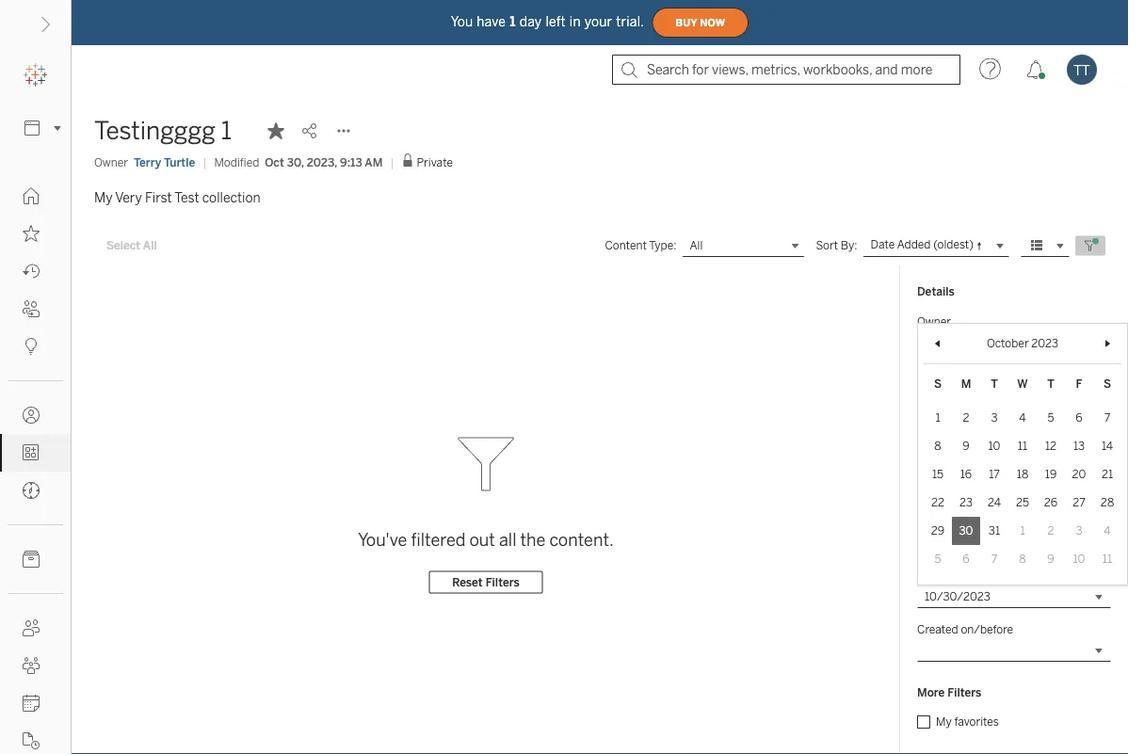 Task type: locate. For each thing, give the bounding box(es) containing it.
1 horizontal spatial owner
[[917, 314, 951, 328]]

on/after up created on/after text field at the right bottom
[[961, 569, 1004, 582]]

navigation panel element
[[0, 57, 71, 754]]

on/before for created on/before
[[961, 622, 1013, 636]]

on/after
[[965, 461, 1008, 475], [961, 569, 1004, 582]]

on/before
[[965, 515, 1017, 529], [961, 622, 1013, 636]]

5 up created on/after
[[935, 553, 941, 566]]

thursday, october 5, 2023 cell
[[1037, 404, 1065, 432]]

the
[[520, 530, 546, 550]]

filters inside "reset filters" button
[[486, 576, 520, 589]]

0 vertical spatial 4
[[1019, 411, 1026, 425]]

s right f column header on the right
[[1104, 377, 1111, 391]]

all
[[499, 530, 517, 550]]

1 vertical spatial modified
[[917, 461, 962, 475]]

0 horizontal spatial s column header
[[924, 370, 952, 398]]

day
[[520, 14, 542, 29]]

all right type:
[[690, 239, 703, 253]]

created
[[917, 569, 958, 582], [917, 622, 958, 636]]

1 horizontal spatial 8
[[1019, 553, 1026, 566]]

s left m
[[934, 377, 942, 391]]

sunday, october 29, 2023 cell
[[924, 517, 952, 545]]

sunday, october 15, 2023 cell
[[924, 460, 952, 489]]

25
[[1016, 496, 1029, 510]]

0 horizontal spatial |
[[203, 155, 207, 169]]

1 s column header from the left
[[924, 370, 952, 398]]

monday, october 30, 2023 cell
[[952, 517, 980, 545]]

saturday, october 21, 2023 cell
[[1093, 460, 1122, 489]]

2 created from the top
[[917, 622, 958, 636]]

0 horizontal spatial 3
[[991, 411, 998, 425]]

1 horizontal spatial |
[[390, 155, 394, 169]]

1 vertical spatial clear
[[1075, 515, 1103, 529]]

9 inside 'cell'
[[1048, 553, 1054, 566]]

6 inside "cell"
[[1076, 411, 1083, 425]]

on/before for modified on/before
[[965, 515, 1017, 529]]

7 for saturday, october 7, 2023 cell
[[1104, 411, 1111, 425]]

s column header right f
[[1093, 370, 1122, 398]]

1 vertical spatial created
[[917, 622, 958, 636]]

1 horizontal spatial t column header
[[1037, 370, 1065, 398]]

clear down 27
[[1075, 515, 1103, 529]]

7 right monday, november 6, 2023 'cell'
[[991, 553, 998, 566]]

t right w
[[1047, 377, 1055, 391]]

8 down sunday, october 1, 2023 cell at the bottom of page
[[935, 440, 941, 453]]

5 row from the top
[[924, 517, 1122, 545]]

0 horizontal spatial date
[[871, 238, 895, 252]]

date added (oldest) button
[[863, 234, 1010, 257]]

2 all from the left
[[690, 239, 703, 253]]

friday, october 13, 2023 cell
[[1065, 432, 1093, 460]]

2023,
[[307, 155, 337, 169]]

0 horizontal spatial 2
[[963, 411, 970, 425]]

out
[[469, 530, 495, 550]]

2
[[963, 411, 970, 425], [1048, 524, 1054, 538]]

modified for modified on/before
[[917, 515, 962, 529]]

t
[[991, 377, 998, 391], [1047, 377, 1055, 391]]

11 inside "wednesday, october 11, 2023" cell
[[1018, 440, 1028, 453]]

0 horizontal spatial s
[[934, 377, 942, 391]]

0 vertical spatial owner
[[94, 155, 128, 169]]

4
[[1019, 411, 1026, 425], [1104, 524, 1111, 538]]

0 vertical spatial created
[[917, 569, 958, 582]]

1 horizontal spatial all
[[690, 239, 703, 253]]

19
[[1045, 468, 1057, 481]]

1 horizontal spatial date
[[917, 432, 943, 445]]

left
[[546, 14, 566, 29]]

october 2023 heading
[[987, 337, 1059, 351]]

1 created from the top
[[917, 569, 958, 582]]

select
[[106, 239, 140, 253]]

1 horizontal spatial 9
[[1048, 553, 1054, 566]]

owner down details
[[917, 314, 951, 328]]

my very first test collection
[[94, 190, 261, 205]]

saturday, october 14, 2023 cell
[[1093, 432, 1122, 460]]

terry turtle link
[[134, 154, 195, 171]]

modified down sunday, october 8, 2023 cell
[[917, 461, 962, 475]]

on/after down tuesday, october 10, 2023 cell
[[965, 461, 1008, 475]]

2 row from the top
[[924, 432, 1122, 460]]

17
[[989, 468, 1000, 481]]

my down more filters
[[936, 715, 952, 729]]

0 vertical spatial date
[[871, 238, 895, 252]]

0 horizontal spatial filters
[[486, 576, 520, 589]]

1 horizontal spatial t
[[1047, 377, 1055, 391]]

1 t from the left
[[991, 377, 998, 391]]

in
[[570, 14, 581, 29]]

on/before up created on/before text field
[[961, 622, 1013, 636]]

1 vertical spatial date
[[917, 432, 943, 445]]

1 horizontal spatial 4
[[1104, 524, 1111, 538]]

filters
[[486, 576, 520, 589], [948, 686, 982, 700]]

sort by:
[[816, 239, 857, 252]]

date up 15
[[917, 432, 943, 445]]

tuesday, october 17, 2023 cell
[[980, 460, 1009, 489]]

Created on/before text field
[[917, 639, 1111, 662]]

0 horizontal spatial 8
[[935, 440, 941, 453]]

1
[[510, 14, 516, 29], [221, 116, 232, 145], [936, 411, 940, 425], [1020, 524, 1025, 538]]

monday, november 6, 2023 cell
[[952, 545, 980, 573]]

10 up tuesday, october 17, 2023 cell
[[988, 440, 1001, 453]]

1 horizontal spatial 3
[[1076, 524, 1083, 538]]

7 right the 'friday, october 6, 2023' "cell"
[[1104, 411, 1111, 425]]

row containing 1
[[924, 404, 1122, 432]]

2 left friday, november 3, 2023 cell
[[1048, 524, 1054, 538]]

october 2023
[[987, 337, 1059, 351]]

0 vertical spatial my
[[94, 190, 113, 205]]

row
[[924, 404, 1122, 432], [924, 432, 1122, 460], [924, 460, 1122, 489], [924, 489, 1122, 517], [924, 517, 1122, 545], [924, 545, 1122, 573]]

0 vertical spatial 2
[[963, 411, 970, 425]]

3 left saturday, november 4, 2023 cell
[[1076, 524, 1083, 538]]

created down created on/after
[[917, 622, 958, 636]]

0 horizontal spatial 9
[[963, 440, 970, 453]]

6 right the thursday, october 5, 2023 cell at bottom
[[1076, 411, 1083, 425]]

buy now button
[[652, 8, 749, 38]]

0 horizontal spatial 10
[[988, 440, 1001, 453]]

3 for friday, november 3, 2023 cell
[[1076, 524, 1083, 538]]

date
[[871, 238, 895, 252], [917, 432, 943, 445]]

5 inside cell
[[935, 553, 941, 566]]

1 vertical spatial owner
[[917, 314, 951, 328]]

on/before down 24
[[965, 515, 1017, 529]]

all
[[143, 239, 157, 253], [690, 239, 703, 253]]

filters for more filters
[[948, 686, 982, 700]]

1 vertical spatial 2
[[1048, 524, 1054, 538]]

1 horizontal spatial 2
[[1048, 524, 1054, 538]]

s for first s 'column header'
[[934, 377, 942, 391]]

1 s from the left
[[934, 377, 942, 391]]

row header
[[924, 370, 1122, 398]]

tuesday, october 24, 2023 cell
[[980, 489, 1009, 517]]

1 horizontal spatial 5
[[1048, 411, 1054, 425]]

content type:
[[605, 239, 677, 252]]

1 left 'day'
[[510, 14, 516, 29]]

0 horizontal spatial 11
[[1018, 440, 1028, 453]]

1 horizontal spatial 6
[[1076, 411, 1083, 425]]

2 vertical spatial modified
[[917, 515, 962, 529]]

saturday, october 28, 2023 cell
[[1093, 489, 1122, 517]]

14
[[1102, 440, 1113, 453]]

0 vertical spatial 5
[[1048, 411, 1054, 425]]

1 vertical spatial clear button
[[1067, 512, 1111, 531]]

6
[[1076, 411, 1083, 425], [963, 553, 970, 566]]

content
[[605, 239, 647, 252]]

all right select
[[143, 239, 157, 253]]

11
[[1018, 440, 1028, 453], [1103, 553, 1112, 566]]

1 horizontal spatial 10
[[1073, 553, 1085, 566]]

9 up modified on/after
[[963, 440, 970, 453]]

| right "am"
[[390, 155, 394, 169]]

4 right the 'tuesday, october 3, 2023' cell at the right
[[1019, 411, 1026, 425]]

4 for saturday, november 4, 2023 cell
[[1104, 524, 1111, 538]]

1 horizontal spatial 11
[[1103, 553, 1112, 566]]

s for first s 'column header' from right
[[1104, 377, 1111, 391]]

4 inside cell
[[1104, 524, 1111, 538]]

t column header
[[980, 370, 1009, 398], [1037, 370, 1065, 398]]

3
[[991, 411, 998, 425], [1076, 524, 1083, 538]]

row containing 8
[[924, 432, 1122, 460]]

8 inside cell
[[935, 440, 941, 453]]

w
[[1017, 377, 1028, 391]]

now
[[700, 17, 725, 28]]

10 right thursday, november 9, 2023 'cell'
[[1073, 553, 1085, 566]]

0 vertical spatial 3
[[991, 411, 998, 425]]

saturday, october 7, 2023 cell
[[1093, 404, 1122, 432]]

1 horizontal spatial filters
[[948, 686, 982, 700]]

you've
[[358, 530, 407, 550]]

11 right friday, november 10, 2023 cell
[[1103, 553, 1112, 566]]

8 right tuesday, november 7, 2023 cell
[[1019, 553, 1026, 566]]

collection
[[202, 190, 261, 205]]

tuesday, november 7, 2023 cell
[[980, 545, 1009, 573]]

date for date
[[917, 432, 943, 445]]

6 inside 'cell'
[[963, 553, 970, 566]]

t for first t column header
[[991, 377, 998, 391]]

1 horizontal spatial s
[[1104, 377, 1111, 391]]

4 right friday, november 3, 2023 cell
[[1104, 524, 1111, 538]]

am
[[365, 155, 383, 169]]

0 vertical spatial on/after
[[965, 461, 1008, 475]]

4 inside cell
[[1019, 411, 1026, 425]]

created on/before
[[917, 622, 1013, 636]]

saturday, november 4, 2023 cell
[[1093, 517, 1122, 545]]

2 clear button from the top
[[1067, 512, 1111, 531]]

0 horizontal spatial t
[[991, 377, 998, 391]]

w column header
[[1009, 370, 1037, 398]]

0 horizontal spatial all
[[143, 239, 157, 253]]

3 for the 'tuesday, october 3, 2023' cell at the right
[[991, 411, 998, 425]]

t column header left w
[[980, 370, 1009, 398]]

s column header left m
[[924, 370, 952, 398]]

t right m
[[991, 377, 998, 391]]

2 up monday, october 9, 2023 cell
[[963, 411, 970, 425]]

0 vertical spatial 9
[[963, 440, 970, 453]]

filters up my favorites
[[948, 686, 982, 700]]

filters right reset
[[486, 576, 520, 589]]

1 all from the left
[[143, 239, 157, 253]]

5
[[1048, 411, 1054, 425], [935, 553, 941, 566]]

s
[[934, 377, 942, 391], [1104, 377, 1111, 391]]

wednesday, october 18, 2023 cell
[[1009, 460, 1037, 489]]

2 s column header from the left
[[1093, 370, 1122, 398]]

clear button down 27
[[1067, 512, 1111, 531]]

15
[[932, 468, 944, 481]]

reset
[[452, 576, 483, 589]]

1 horizontal spatial my
[[936, 715, 952, 729]]

8 inside cell
[[1019, 553, 1026, 566]]

owner
[[94, 155, 128, 169], [917, 314, 951, 328]]

1 vertical spatial 9
[[1048, 553, 1054, 566]]

wednesday, october 4, 2023 cell
[[1009, 404, 1037, 432]]

0 vertical spatial 10
[[988, 440, 1001, 453]]

1 horizontal spatial s column header
[[1093, 370, 1122, 398]]

3 left wednesday, october 4, 2023 cell on the bottom right of page
[[991, 411, 998, 425]]

1 vertical spatial 8
[[1019, 553, 1026, 566]]

row header containing s
[[924, 370, 1122, 398]]

0 vertical spatial on/before
[[965, 515, 1017, 529]]

0 horizontal spatial my
[[94, 190, 113, 205]]

1 up "owner terry turtle | modified oct 30, 2023, 9:13 am |" at the left of the page
[[221, 116, 232, 145]]

9 right wednesday, november 8, 2023 cell
[[1048, 553, 1054, 566]]

my
[[94, 190, 113, 205], [936, 715, 952, 729]]

row containing 15
[[924, 460, 1122, 489]]

5 inside cell
[[1048, 411, 1054, 425]]

5 up the 12
[[1048, 411, 1054, 425]]

trial.
[[616, 14, 644, 29]]

10 for friday, november 10, 2023 cell
[[1073, 553, 1085, 566]]

1 vertical spatial 5
[[935, 553, 941, 566]]

28
[[1101, 496, 1114, 510]]

10
[[988, 440, 1001, 453], [1073, 553, 1085, 566]]

clear button down 13
[[1067, 459, 1111, 477]]

modified down the 22 on the bottom of page
[[917, 515, 962, 529]]

created down 29 on the bottom of the page
[[917, 569, 958, 582]]

modified up 'collection'
[[214, 155, 259, 169]]

0 vertical spatial 6
[[1076, 411, 1083, 425]]

3 row from the top
[[924, 460, 1122, 489]]

date inside date added (oldest) dropdown button
[[871, 238, 895, 252]]

friday, november 10, 2023 cell
[[1065, 545, 1093, 573]]

clear button
[[1067, 459, 1111, 477], [1067, 512, 1111, 531]]

7
[[1104, 411, 1111, 425], [991, 553, 998, 566]]

1 vertical spatial my
[[936, 715, 952, 729]]

by:
[[841, 239, 857, 252]]

1 vertical spatial on/before
[[961, 622, 1013, 636]]

0 vertical spatial clear button
[[1067, 459, 1111, 477]]

0 horizontal spatial t column header
[[980, 370, 1009, 398]]

my for my favorites
[[936, 715, 952, 729]]

| right turtle
[[203, 155, 207, 169]]

s column header
[[924, 370, 952, 398], [1093, 370, 1122, 398]]

1 vertical spatial 11
[[1103, 553, 1112, 566]]

0 vertical spatial clear
[[1075, 461, 1103, 475]]

all button
[[682, 234, 805, 257]]

date left added
[[871, 238, 895, 252]]

more filters
[[917, 686, 982, 700]]

1 vertical spatial on/after
[[961, 569, 1004, 582]]

0 horizontal spatial 4
[[1019, 411, 1026, 425]]

friday, october 27, 2023 cell
[[1065, 489, 1093, 517]]

1 vertical spatial 3
[[1076, 524, 1083, 538]]

1 vertical spatial 4
[[1104, 524, 1111, 538]]

12
[[1045, 440, 1057, 453]]

0 horizontal spatial 7
[[991, 553, 998, 566]]

clear down 13
[[1075, 461, 1103, 475]]

t column header left f
[[1037, 370, 1065, 398]]

9 inside cell
[[963, 440, 970, 453]]

favorites
[[954, 715, 999, 729]]

my left very
[[94, 190, 113, 205]]

owner left terry
[[94, 155, 128, 169]]

row containing 22
[[924, 489, 1122, 517]]

0 vertical spatial 8
[[935, 440, 941, 453]]

1 vertical spatial 6
[[963, 553, 970, 566]]

2 t from the left
[[1047, 377, 1055, 391]]

wednesday, november 1, 2023 cell
[[1009, 517, 1037, 545]]

on/after for modified on/after
[[965, 461, 1008, 475]]

5 for sunday, november 5, 2023 cell
[[935, 553, 941, 566]]

1 vertical spatial 7
[[991, 553, 998, 566]]

m column header
[[952, 370, 980, 398]]

6 up created on/after
[[963, 553, 970, 566]]

0 vertical spatial 11
[[1018, 440, 1028, 453]]

1 horizontal spatial 7
[[1104, 411, 1111, 425]]

6 row from the top
[[924, 545, 1122, 573]]

0 horizontal spatial 6
[[963, 553, 970, 566]]

11 inside saturday, november 11, 2023 cell
[[1103, 553, 1112, 566]]

Search for views, metrics, workbooks, and more text field
[[612, 55, 961, 85]]

20
[[1072, 468, 1086, 481]]

2 s from the left
[[1104, 377, 1111, 391]]

11 for saturday, november 11, 2023 cell
[[1103, 553, 1112, 566]]

testingggg
[[94, 116, 216, 145]]

0 horizontal spatial 5
[[935, 553, 941, 566]]

Created on/after text field
[[917, 586, 1111, 608]]

0 horizontal spatial owner
[[94, 155, 128, 169]]

1 vertical spatial filters
[[948, 686, 982, 700]]

1 row from the top
[[924, 404, 1122, 432]]

22
[[931, 496, 945, 510]]

clear
[[1075, 461, 1103, 475], [1075, 515, 1103, 529]]

saturday, november 11, 2023 cell
[[1093, 545, 1122, 573]]

first
[[145, 190, 172, 205]]

11 down wednesday, october 4, 2023 cell on the bottom right of page
[[1018, 440, 1028, 453]]

0 vertical spatial filters
[[486, 576, 520, 589]]

type:
[[649, 239, 677, 252]]

modified
[[214, 155, 259, 169], [917, 461, 962, 475], [917, 515, 962, 529]]

1 vertical spatial 10
[[1073, 553, 1085, 566]]

31
[[989, 524, 1000, 538]]

1 left monday, october 2, 2023 cell
[[936, 411, 940, 425]]

0 vertical spatial 7
[[1104, 411, 1111, 425]]

4 row from the top
[[924, 489, 1122, 517]]



Task type: vqa. For each thing, say whether or not it's contained in the screenshot.


Task type: describe. For each thing, give the bounding box(es) containing it.
date for date added (oldest)
[[871, 238, 895, 252]]

29
[[931, 524, 945, 538]]

6 for monday, november 6, 2023 'cell'
[[963, 553, 970, 566]]

monday, october 2, 2023 cell
[[952, 404, 980, 432]]

more
[[917, 686, 945, 700]]

list view image
[[1028, 237, 1045, 254]]

6 for the 'friday, october 6, 2023' "cell"
[[1076, 411, 1083, 425]]

reset filters
[[452, 576, 520, 589]]

you
[[451, 14, 473, 29]]

your
[[585, 14, 612, 29]]

wednesday, october 25, 2023 cell
[[1009, 489, 1037, 517]]

created for created on/before
[[917, 622, 958, 636]]

sunday, october 1, 2023 cell
[[924, 404, 952, 432]]

friday, november 3, 2023 cell
[[1065, 517, 1093, 545]]

october
[[987, 337, 1029, 351]]

m
[[961, 377, 971, 391]]

date added (oldest)
[[871, 238, 974, 252]]

owner for owner terry turtle | modified oct 30, 2023, 9:13 am |
[[94, 155, 128, 169]]

11 for "wednesday, october 11, 2023" cell at the bottom of the page
[[1018, 440, 1028, 453]]

you've filtered out all the content.
[[358, 530, 614, 550]]

have
[[477, 14, 506, 29]]

select all button
[[94, 234, 169, 257]]

private
[[417, 156, 453, 170]]

8 for sunday, october 8, 2023 cell
[[935, 440, 941, 453]]

testingggg 1
[[94, 116, 232, 145]]

26
[[1044, 496, 1058, 510]]

test
[[175, 190, 199, 205]]

1 clear button from the top
[[1067, 459, 1111, 477]]

monday, october 23, 2023 cell
[[952, 489, 980, 517]]

buy now
[[675, 17, 725, 28]]

wednesday, november 8, 2023 cell
[[1009, 545, 1037, 573]]

all inside button
[[143, 239, 157, 253]]

0 vertical spatial modified
[[214, 155, 259, 169]]

thursday, november 9, 2023 cell
[[1037, 545, 1065, 573]]

very
[[115, 190, 142, 205]]

1 clear from the top
[[1075, 461, 1103, 475]]

2 | from the left
[[390, 155, 394, 169]]

2 for thursday, november 2, 2023 cell
[[1048, 524, 1054, 538]]

f column header
[[1065, 370, 1093, 398]]

added
[[897, 238, 931, 252]]

21
[[1102, 468, 1113, 481]]

7 for tuesday, november 7, 2023 cell
[[991, 553, 998, 566]]

filters for reset filters
[[486, 576, 520, 589]]

tag
[[917, 368, 935, 382]]

sunday, november 5, 2023 cell
[[924, 545, 952, 573]]

sunday, october 22, 2023 cell
[[924, 489, 952, 517]]

oct
[[265, 155, 284, 169]]

owner for owner
[[917, 314, 951, 328]]

owner terry turtle | modified oct 30, 2023, 9:13 am |
[[94, 155, 394, 169]]

row containing 29
[[924, 517, 1122, 545]]

13
[[1074, 440, 1085, 453]]

content.
[[549, 530, 614, 550]]

friday, october 20, 2023 cell
[[1065, 460, 1093, 489]]

reset filters button
[[429, 571, 543, 594]]

my favorites
[[936, 715, 999, 729]]

created for created on/after
[[917, 569, 958, 582]]

filtered
[[411, 530, 466, 550]]

buy
[[675, 17, 697, 28]]

16
[[960, 468, 972, 481]]

my for my very first test collection
[[94, 190, 113, 205]]

monday, october 16, 2023 cell
[[952, 460, 980, 489]]

8 for wednesday, november 8, 2023 cell
[[1019, 553, 1026, 566]]

select all
[[106, 239, 157, 253]]

2 t column header from the left
[[1037, 370, 1065, 398]]

tuesday, october 31, 2023 cell
[[980, 517, 1009, 545]]

9:13
[[340, 155, 362, 169]]

23
[[960, 496, 973, 510]]

1 t column header from the left
[[980, 370, 1009, 398]]

18
[[1017, 468, 1029, 481]]

24
[[988, 496, 1001, 510]]

9 for monday, october 9, 2023 cell
[[963, 440, 970, 453]]

thursday, october 26, 2023 cell
[[1037, 489, 1065, 517]]

4 for wednesday, october 4, 2023 cell on the bottom right of page
[[1019, 411, 1026, 425]]

2 for monday, october 2, 2023 cell
[[963, 411, 970, 425]]

main navigation. press the up and down arrow keys to access links. element
[[0, 177, 71, 754]]

on/after for created on/after
[[961, 569, 1004, 582]]

friday, october 6, 2023 cell
[[1065, 404, 1093, 432]]

tuesday, october 10, 2023 cell
[[980, 432, 1009, 460]]

turtle
[[164, 155, 195, 169]]

(oldest)
[[933, 238, 974, 252]]

1 | from the left
[[203, 155, 207, 169]]

10 for tuesday, october 10, 2023 cell
[[988, 440, 1001, 453]]

you have 1 day left in your trial.
[[451, 14, 644, 29]]

t for second t column header from the left
[[1047, 377, 1055, 391]]

october 2023 grid
[[924, 370, 1122, 573]]

modified for modified on/after
[[917, 461, 962, 475]]

modified on/before
[[917, 515, 1017, 529]]

thursday, november 2, 2023 cell
[[1037, 517, 1065, 545]]

30
[[959, 524, 973, 538]]

1 right 31
[[1020, 524, 1025, 538]]

tuesday, october 3, 2023 cell
[[980, 404, 1009, 432]]

2023
[[1032, 337, 1059, 351]]

row containing 5
[[924, 545, 1122, 573]]

27
[[1073, 496, 1086, 510]]

thursday, october 19, 2023 cell
[[1037, 460, 1065, 489]]

modified on/after
[[917, 461, 1008, 475]]

sort
[[816, 239, 838, 252]]

monday, october 9, 2023 cell
[[952, 432, 980, 460]]

2 clear from the top
[[1075, 515, 1103, 529]]

created on/after
[[917, 569, 1004, 582]]

all inside dropdown button
[[690, 239, 703, 253]]

9 for thursday, november 9, 2023 'cell'
[[1048, 553, 1054, 566]]

f
[[1076, 377, 1083, 391]]

terry
[[134, 155, 161, 169]]

details
[[917, 285, 955, 298]]

thursday, october 12, 2023 cell
[[1037, 432, 1065, 460]]

30,
[[287, 155, 304, 169]]

5 for the thursday, october 5, 2023 cell at bottom
[[1048, 411, 1054, 425]]

sunday, october 8, 2023 cell
[[924, 432, 952, 460]]

wednesday, october 11, 2023 cell
[[1009, 432, 1037, 460]]



